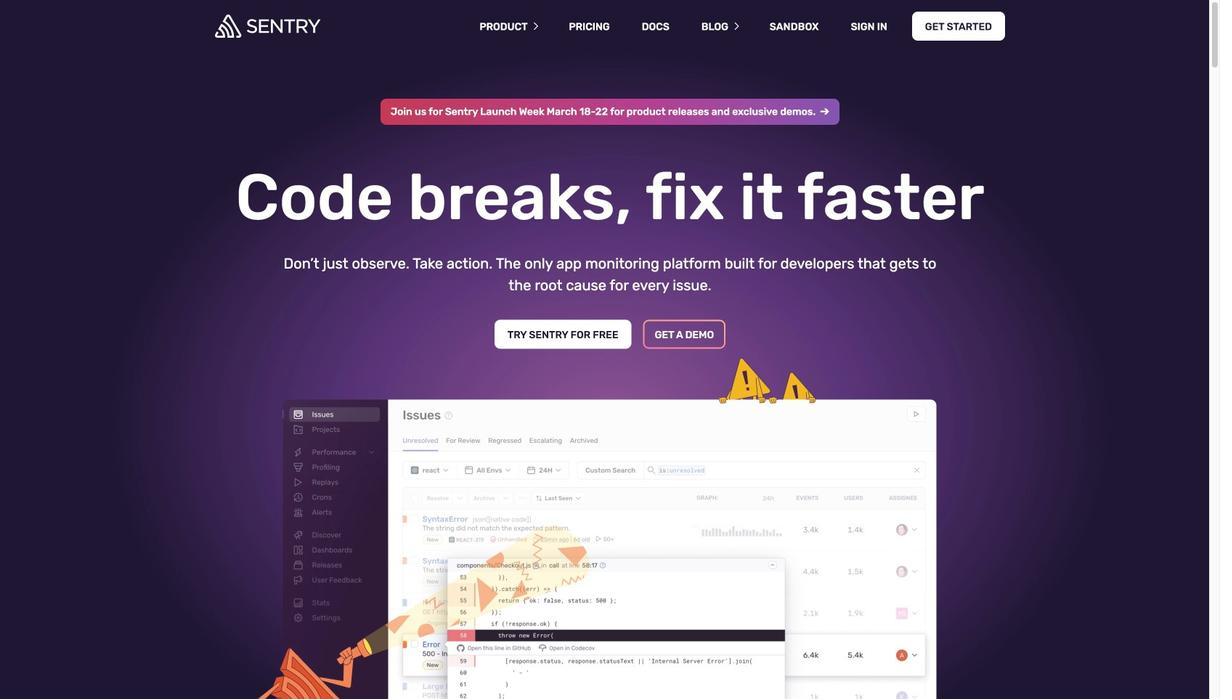Task type: locate. For each thing, give the bounding box(es) containing it.
searchlight glyph image
[[217, 384, 624, 699]]



Task type: vqa. For each thing, say whether or not it's contained in the screenshot.
email field
no



